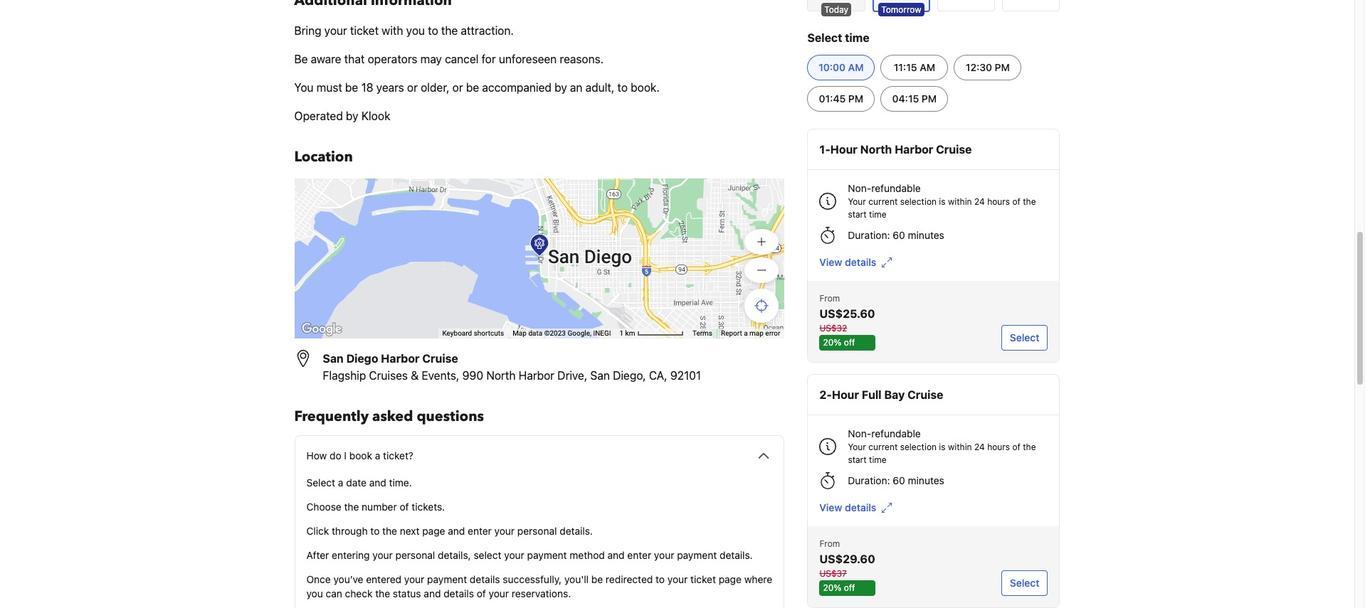 Task type: vqa. For each thing, say whether or not it's contained in the screenshot.
top needed
no



Task type: describe. For each thing, give the bounding box(es) containing it.
number
[[362, 501, 397, 513]]

2-hour full bay cruise
[[820, 389, 944, 402]]

1
[[620, 330, 624, 338]]

2 horizontal spatial harbor
[[895, 143, 934, 156]]

bay
[[885, 389, 905, 402]]

asked
[[372, 407, 413, 426]]

pm for 04:15 pm
[[922, 93, 937, 105]]

1 km
[[620, 330, 637, 338]]

select time
[[808, 31, 870, 44]]

selection for bay
[[900, 442, 937, 453]]

shortcuts
[[474, 330, 504, 338]]

you must be 18 years or older, or be accompanied by an adult, to book.
[[294, 81, 660, 94]]

how do i book a ticket?
[[307, 450, 414, 462]]

aware
[[311, 53, 341, 66]]

book.
[[631, 81, 660, 94]]

accompanied
[[482, 81, 552, 94]]

is for 1-hour north harbor cruise
[[939, 197, 946, 207]]

hours for 1-hour north harbor cruise
[[988, 197, 1010, 207]]

today button
[[808, 0, 866, 16]]

to up may at the top
[[428, 24, 438, 37]]

start for full
[[848, 455, 867, 466]]

refundable for bay
[[872, 428, 921, 440]]

us$29.60
[[820, 553, 876, 566]]

map
[[750, 330, 764, 338]]

18
[[361, 81, 373, 94]]

method
[[570, 550, 605, 562]]

2 vertical spatial harbor
[[519, 370, 555, 382]]

0 vertical spatial details.
[[560, 525, 593, 538]]

non-refundable your current selection is within 24 hours of the start time for 1-hour north harbor cruise
[[848, 182, 1036, 220]]

11:15
[[894, 61, 917, 73]]

©2023
[[544, 330, 566, 338]]

1 horizontal spatial north
[[861, 143, 892, 156]]

20% for us$25.60
[[823, 337, 842, 348]]

your for north
[[848, 197, 866, 207]]

1 horizontal spatial payment
[[527, 550, 567, 562]]

01:45 pm
[[819, 93, 864, 105]]

with
[[382, 24, 403, 37]]

to down choose the number of tickets. on the left bottom
[[370, 525, 380, 538]]

is for 2-hour full bay cruise
[[939, 442, 946, 453]]

10:00
[[819, 61, 846, 73]]

how do i book a ticket? element
[[307, 465, 773, 609]]

am for 11:15 am
[[920, 61, 936, 73]]

bring your ticket with you to the attraction.
[[294, 24, 514, 37]]

attraction.
[[461, 24, 514, 37]]

frequently asked questions
[[294, 407, 484, 426]]

1 or from the left
[[407, 81, 418, 94]]

990
[[463, 370, 484, 382]]

and up redirected
[[608, 550, 625, 562]]

terms link
[[693, 330, 713, 338]]

unforeseen
[[499, 53, 557, 66]]

refundable for harbor
[[872, 182, 921, 194]]

0 vertical spatial ticket
[[350, 24, 379, 37]]

from for us$25.60
[[820, 293, 840, 304]]

details down details,
[[444, 588, 474, 600]]

you've
[[334, 574, 363, 586]]

view for us$25.60
[[820, 256, 843, 268]]

click through to the next page and enter your personal details.
[[307, 525, 593, 538]]

12:30
[[966, 61, 993, 73]]

92101
[[671, 370, 701, 382]]

1-hour north harbor cruise
[[820, 143, 972, 156]]

entered
[[366, 574, 402, 586]]

details,
[[438, 550, 471, 562]]

20% for us$29.60
[[823, 583, 842, 594]]

must
[[317, 81, 342, 94]]

duration: for us$25.60
[[848, 229, 890, 241]]

time for full
[[869, 455, 887, 466]]

be aware that operators may cancel for unforeseen reasons.
[[294, 53, 604, 66]]

how
[[307, 450, 327, 462]]

from us$29.60 us$37 20% off
[[820, 539, 876, 594]]

how do i book a ticket? button
[[307, 448, 773, 465]]

operators
[[368, 53, 418, 66]]

reasons.
[[560, 53, 604, 66]]

1 km button
[[616, 329, 688, 339]]

hour for 2-
[[832, 389, 859, 402]]

payment inside 'once you've entered your payment details successfully, you'll be redirected to your ticket page where you can check the status and details of your reservations.'
[[427, 574, 467, 586]]

map region
[[294, 179, 785, 339]]

keyboard shortcuts button
[[442, 329, 504, 339]]

km
[[626, 330, 635, 338]]

a for map
[[744, 330, 748, 338]]

operated by klook
[[294, 110, 390, 122]]

time.
[[389, 477, 412, 489]]

minutes for bay
[[908, 475, 945, 487]]

select a date and time.
[[307, 477, 412, 489]]

select
[[474, 550, 502, 562]]

01:45
[[819, 93, 846, 105]]

cruise for 2-hour full bay cruise
[[908, 389, 944, 402]]

diego
[[346, 352, 378, 365]]

keyboard
[[442, 330, 472, 338]]

and inside 'once you've entered your payment details successfully, you'll be redirected to your ticket page where you can check the status and details of your reservations.'
[[424, 588, 441, 600]]

click
[[307, 525, 329, 538]]

of inside 'once you've entered your payment details successfully, you'll be redirected to your ticket page where you can check the status and details of your reservations.'
[[477, 588, 486, 600]]

60 for us$29.60
[[893, 475, 906, 487]]

am for 10:00 am
[[848, 61, 864, 73]]

us$25.60
[[820, 308, 875, 320]]

&
[[411, 370, 419, 382]]

us$32
[[820, 323, 847, 334]]

you'll
[[565, 574, 589, 586]]

duration: 60 minutes for us$29.60
[[848, 475, 945, 487]]

next
[[400, 525, 420, 538]]

12:30 pm
[[966, 61, 1010, 73]]

view details link for us$29.60
[[820, 501, 892, 515]]

drive,
[[558, 370, 588, 382]]

to inside 'once you've entered your payment details successfully, you'll be redirected to your ticket page where you can check the status and details of your reservations.'
[[656, 574, 665, 586]]

bring
[[294, 24, 322, 37]]

report
[[721, 330, 742, 338]]

report a map error
[[721, 330, 781, 338]]

older,
[[421, 81, 450, 94]]

off for us$29.60
[[844, 583, 855, 594]]

choose the number of tickets.
[[307, 501, 445, 513]]

date
[[346, 477, 367, 489]]

diego,
[[613, 370, 646, 382]]

tickets.
[[412, 501, 445, 513]]

inegi
[[593, 330, 611, 338]]

through
[[332, 525, 368, 538]]

cruises
[[369, 370, 408, 382]]

map data ©2023 google, inegi
[[513, 330, 611, 338]]

view details for us$29.60
[[820, 502, 877, 514]]

be for years
[[466, 81, 479, 94]]

2 horizontal spatial payment
[[677, 550, 717, 562]]

data
[[529, 330, 543, 338]]

0 vertical spatial time
[[845, 31, 870, 44]]

years
[[376, 81, 404, 94]]

10:00 am
[[819, 61, 864, 73]]

within for 2-hour full bay cruise
[[948, 442, 972, 453]]

select button for us$29.60
[[1002, 571, 1048, 597]]

details up us$25.60
[[845, 256, 877, 268]]

terms
[[693, 330, 713, 338]]

0 vertical spatial you
[[406, 24, 425, 37]]

google,
[[568, 330, 592, 338]]

be
[[294, 53, 308, 66]]

details down select
[[470, 574, 500, 586]]



Task type: locate. For each thing, give the bounding box(es) containing it.
minutes for harbor
[[908, 229, 945, 241]]

you inside 'once you've entered your payment details successfully, you'll be redirected to your ticket page where you can check the status and details of your reservations.'
[[307, 588, 323, 600]]

2 vertical spatial time
[[869, 455, 887, 466]]

pm for 12:30 pm
[[995, 61, 1010, 73]]

off
[[844, 337, 855, 348], [844, 583, 855, 594]]

adult,
[[586, 81, 615, 94]]

details up us$29.60
[[845, 502, 877, 514]]

duration: 60 minutes for us$25.60
[[848, 229, 945, 241]]

ticket left with
[[350, 24, 379, 37]]

from up us$29.60
[[820, 539, 840, 550]]

current for north
[[869, 197, 898, 207]]

and right status
[[424, 588, 441, 600]]

1 vertical spatial san
[[591, 370, 610, 382]]

2 off from the top
[[844, 583, 855, 594]]

am right 10:00
[[848, 61, 864, 73]]

view details link up us$25.60
[[820, 256, 892, 270]]

1 20% from the top
[[823, 337, 842, 348]]

1 horizontal spatial san
[[591, 370, 610, 382]]

selection down bay
[[900, 442, 937, 453]]

view up us$29.60
[[820, 502, 843, 514]]

reservations.
[[512, 588, 571, 600]]

2-
[[820, 389, 832, 402]]

2 current from the top
[[869, 442, 898, 453]]

0 horizontal spatial san
[[323, 352, 344, 365]]

0 vertical spatial san
[[323, 352, 344, 365]]

0 vertical spatial cruise
[[936, 143, 972, 156]]

hour
[[831, 143, 858, 156], [832, 389, 859, 402]]

1 hours from the top
[[988, 197, 1010, 207]]

us$37
[[820, 569, 847, 580]]

be for payment
[[592, 574, 603, 586]]

0 horizontal spatial by
[[346, 110, 359, 122]]

successfully,
[[503, 574, 562, 586]]

a left date
[[338, 477, 344, 489]]

60 for us$25.60
[[893, 229, 906, 241]]

0 vertical spatial view details
[[820, 256, 877, 268]]

harbor down the 04:15 pm
[[895, 143, 934, 156]]

0 vertical spatial non-refundable your current selection is within 24 hours of the start time
[[848, 182, 1036, 220]]

personal up the 'after entering your personal details, select your payment method and enter your payment details.'
[[518, 525, 557, 538]]

non-refundable your current selection is within 24 hours of the start time for 2-hour full bay cruise
[[848, 428, 1036, 466]]

0 vertical spatial select button
[[1002, 325, 1048, 351]]

be
[[345, 81, 358, 94], [466, 81, 479, 94], [592, 574, 603, 586]]

a inside dropdown button
[[375, 450, 380, 462]]

1 view from the top
[[820, 256, 843, 268]]

within for 1-hour north harbor cruise
[[948, 197, 972, 207]]

2 view details from the top
[[820, 502, 877, 514]]

select inside how do i book a ticket? element
[[307, 477, 335, 489]]

2 refundable from the top
[[872, 428, 921, 440]]

once you've entered your payment details successfully, you'll be redirected to your ticket page where you can check the status and details of your reservations.
[[307, 574, 773, 600]]

20% inside from us$29.60 us$37 20% off
[[823, 583, 842, 594]]

non-
[[848, 182, 872, 194], [848, 428, 872, 440]]

time down 1-hour north harbor cruise on the right top of the page
[[869, 209, 887, 220]]

view details
[[820, 256, 877, 268], [820, 502, 877, 514]]

off down the us$32
[[844, 337, 855, 348]]

refundable down 1-hour north harbor cruise on the right top of the page
[[872, 182, 921, 194]]

details. up method on the bottom of the page
[[560, 525, 593, 538]]

from for us$29.60
[[820, 539, 840, 550]]

cruise down the 04:15 pm
[[936, 143, 972, 156]]

select button for us$25.60
[[1002, 325, 1048, 351]]

select button
[[1002, 325, 1048, 351], [1002, 571, 1048, 597]]

from inside from us$25.60 us$32 20% off
[[820, 293, 840, 304]]

be right you'll
[[592, 574, 603, 586]]

of
[[1013, 197, 1021, 207], [1013, 442, 1021, 453], [400, 501, 409, 513], [477, 588, 486, 600]]

1 horizontal spatial details.
[[720, 550, 753, 562]]

page left where on the right of the page
[[719, 574, 742, 586]]

0 vertical spatial within
[[948, 197, 972, 207]]

non- down 1-hour north harbor cruise on the right top of the page
[[848, 182, 872, 194]]

1 vertical spatial minutes
[[908, 475, 945, 487]]

2 view details link from the top
[[820, 501, 892, 515]]

11:15 am
[[894, 61, 936, 73]]

view up us$25.60
[[820, 256, 843, 268]]

2 select button from the top
[[1002, 571, 1048, 597]]

0 vertical spatial start
[[848, 209, 867, 220]]

1 vertical spatial refundable
[[872, 428, 921, 440]]

location
[[294, 147, 353, 167]]

or right years
[[407, 81, 418, 94]]

1 horizontal spatial be
[[466, 81, 479, 94]]

personal
[[518, 525, 557, 538], [396, 550, 435, 562]]

0 vertical spatial off
[[844, 337, 855, 348]]

1 vertical spatial your
[[848, 442, 866, 453]]

1 your from the top
[[848, 197, 866, 207]]

0 vertical spatial enter
[[468, 525, 492, 538]]

cruise right bay
[[908, 389, 944, 402]]

within
[[948, 197, 972, 207], [948, 442, 972, 453]]

non- for full
[[848, 428, 872, 440]]

1 vertical spatial start
[[848, 455, 867, 466]]

to left the book.
[[618, 81, 628, 94]]

2 horizontal spatial pm
[[995, 61, 1010, 73]]

be left 18
[[345, 81, 358, 94]]

pm for 01:45 pm
[[849, 93, 864, 105]]

report a map error link
[[721, 330, 781, 338]]

0 vertical spatial view
[[820, 256, 843, 268]]

1 vertical spatial details.
[[720, 550, 753, 562]]

harbor left drive,
[[519, 370, 555, 382]]

operated
[[294, 110, 343, 122]]

1 refundable from the top
[[872, 182, 921, 194]]

pm right 04:15
[[922, 93, 937, 105]]

1 vertical spatial view details
[[820, 502, 877, 514]]

0 horizontal spatial or
[[407, 81, 418, 94]]

0 horizontal spatial details.
[[560, 525, 593, 538]]

start for north
[[848, 209, 867, 220]]

time down 2-hour full bay cruise
[[869, 455, 887, 466]]

1 vertical spatial 60
[[893, 475, 906, 487]]

ticket?
[[383, 450, 414, 462]]

the inside 'once you've entered your payment details successfully, you'll be redirected to your ticket page where you can check the status and details of your reservations.'
[[375, 588, 390, 600]]

1 vertical spatial a
[[375, 450, 380, 462]]

you right with
[[406, 24, 425, 37]]

1 current from the top
[[869, 197, 898, 207]]

1 horizontal spatial am
[[920, 61, 936, 73]]

0 vertical spatial duration:
[[848, 229, 890, 241]]

0 vertical spatial hour
[[831, 143, 858, 156]]

non-refundable your current selection is within 24 hours of the start time down bay
[[848, 428, 1036, 466]]

and up details,
[[448, 525, 465, 538]]

error
[[766, 330, 781, 338]]

1 vertical spatial by
[[346, 110, 359, 122]]

time for north
[[869, 209, 887, 220]]

page inside 'once you've entered your payment details successfully, you'll be redirected to your ticket page where you can check the status and details of your reservations.'
[[719, 574, 742, 586]]

1 vertical spatial you
[[307, 588, 323, 600]]

cruise
[[936, 143, 972, 156], [422, 352, 458, 365], [908, 389, 944, 402]]

2 vertical spatial a
[[338, 477, 344, 489]]

harbor
[[895, 143, 934, 156], [381, 352, 420, 365], [519, 370, 555, 382]]

off inside from us$29.60 us$37 20% off
[[844, 583, 855, 594]]

1 vertical spatial is
[[939, 442, 946, 453]]

0 vertical spatial hours
[[988, 197, 1010, 207]]

refundable down bay
[[872, 428, 921, 440]]

from us$25.60 us$32 20% off
[[820, 293, 875, 348]]

0 horizontal spatial you
[[307, 588, 323, 600]]

questions
[[417, 407, 484, 426]]

1 duration: from the top
[[848, 229, 890, 241]]

0 horizontal spatial am
[[848, 61, 864, 73]]

1 horizontal spatial by
[[555, 81, 567, 94]]

0 vertical spatial duration: 60 minutes
[[848, 229, 945, 241]]

check
[[345, 588, 373, 600]]

0 vertical spatial current
[[869, 197, 898, 207]]

view details for us$25.60
[[820, 256, 877, 268]]

a
[[744, 330, 748, 338], [375, 450, 380, 462], [338, 477, 344, 489]]

selection
[[900, 197, 937, 207], [900, 442, 937, 453]]

your down full
[[848, 442, 866, 453]]

choose
[[307, 501, 342, 513]]

1 vertical spatial 24
[[975, 442, 985, 453]]

view details link up us$29.60
[[820, 501, 892, 515]]

off for us$25.60
[[844, 337, 855, 348]]

a left map
[[744, 330, 748, 338]]

0 horizontal spatial enter
[[468, 525, 492, 538]]

1 vertical spatial duration: 60 minutes
[[848, 475, 945, 487]]

off down us$37
[[844, 583, 855, 594]]

2 is from the top
[[939, 442, 946, 453]]

selection down 1-hour north harbor cruise on the right top of the page
[[900, 197, 937, 207]]

0 vertical spatial a
[[744, 330, 748, 338]]

04:15 pm
[[893, 93, 937, 105]]

1 horizontal spatial personal
[[518, 525, 557, 538]]

1 vertical spatial view details link
[[820, 501, 892, 515]]

by left klook
[[346, 110, 359, 122]]

ticket
[[350, 24, 379, 37], [691, 574, 716, 586]]

0 vertical spatial from
[[820, 293, 840, 304]]

2 from from the top
[[820, 539, 840, 550]]

enter up redirected
[[628, 550, 652, 562]]

san diego harbor cruise flagship cruises & events,  990 north harbor drive, san diego, ca, 92101
[[323, 352, 701, 382]]

0 vertical spatial 24
[[975, 197, 985, 207]]

2 view from the top
[[820, 502, 843, 514]]

view details up us$29.60
[[820, 502, 877, 514]]

1 vertical spatial enter
[[628, 550, 652, 562]]

1 horizontal spatial pm
[[922, 93, 937, 105]]

2 or from the left
[[453, 81, 463, 94]]

once
[[307, 574, 331, 586]]

from up us$25.60
[[820, 293, 840, 304]]

1 non- from the top
[[848, 182, 872, 194]]

0 horizontal spatial page
[[422, 525, 445, 538]]

a for date
[[338, 477, 344, 489]]

20% inside from us$25.60 us$32 20% off
[[823, 337, 842, 348]]

view details link
[[820, 256, 892, 270], [820, 501, 892, 515]]

personal down the next
[[396, 550, 435, 562]]

non- down full
[[848, 428, 872, 440]]

20%
[[823, 337, 842, 348], [823, 583, 842, 594]]

selection for harbor
[[900, 197, 937, 207]]

view details up us$25.60
[[820, 256, 877, 268]]

1 horizontal spatial you
[[406, 24, 425, 37]]

where
[[745, 574, 773, 586]]

1 from from the top
[[820, 293, 840, 304]]

2 non-refundable your current selection is within 24 hours of the start time from the top
[[848, 428, 1036, 466]]

1 vertical spatial 20%
[[823, 583, 842, 594]]

details.
[[560, 525, 593, 538], [720, 550, 753, 562]]

1 start from the top
[[848, 209, 867, 220]]

cruise up events,
[[422, 352, 458, 365]]

that
[[344, 53, 365, 66]]

select
[[808, 31, 843, 44], [1010, 332, 1040, 344], [307, 477, 335, 489], [1010, 577, 1040, 590]]

san right drive,
[[591, 370, 610, 382]]

1 vertical spatial cruise
[[422, 352, 458, 365]]

1 within from the top
[[948, 197, 972, 207]]

24 for 2-hour full bay cruise
[[975, 442, 985, 453]]

and right date
[[369, 477, 386, 489]]

ticket inside 'once you've entered your payment details successfully, you'll be redirected to your ticket page where you can check the status and details of your reservations.'
[[691, 574, 716, 586]]

redirected
[[606, 574, 653, 586]]

0 vertical spatial selection
[[900, 197, 937, 207]]

2 minutes from the top
[[908, 475, 945, 487]]

2 non- from the top
[[848, 428, 872, 440]]

frequently
[[294, 407, 369, 426]]

ca,
[[649, 370, 668, 382]]

by left an
[[555, 81, 567, 94]]

non- for north
[[848, 182, 872, 194]]

0 horizontal spatial north
[[487, 370, 516, 382]]

1 vertical spatial off
[[844, 583, 855, 594]]

0 horizontal spatial a
[[338, 477, 344, 489]]

harbor up cruises
[[381, 352, 420, 365]]

north inside the san diego harbor cruise flagship cruises & events,  990 north harbor drive, san diego, ca, 92101
[[487, 370, 516, 382]]

hour down 01:45 pm
[[831, 143, 858, 156]]

after entering your personal details, select your payment method and enter your payment details.
[[307, 550, 753, 562]]

duration: 60 minutes
[[848, 229, 945, 241], [848, 475, 945, 487]]

page right the next
[[422, 525, 445, 538]]

1 vertical spatial within
[[948, 442, 972, 453]]

1 vertical spatial hours
[[988, 442, 1010, 453]]

view for us$29.60
[[820, 502, 843, 514]]

to right redirected
[[656, 574, 665, 586]]

1 vertical spatial duration:
[[848, 475, 890, 487]]

1 60 from the top
[[893, 229, 906, 241]]

1 horizontal spatial or
[[453, 81, 463, 94]]

google image
[[298, 320, 345, 339]]

2 am from the left
[[920, 61, 936, 73]]

2 duration: 60 minutes from the top
[[848, 475, 945, 487]]

a right book
[[375, 450, 380, 462]]

20% down us$37
[[823, 583, 842, 594]]

2 duration: from the top
[[848, 475, 890, 487]]

be down cancel at the left of page
[[466, 81, 479, 94]]

2 60 from the top
[[893, 475, 906, 487]]

keyboard shortcuts
[[442, 330, 504, 338]]

0 vertical spatial 20%
[[823, 337, 842, 348]]

2 within from the top
[[948, 442, 972, 453]]

cruise inside the san diego harbor cruise flagship cruises & events,  990 north harbor drive, san diego, ca, 92101
[[422, 352, 458, 365]]

time up "10:00 am"
[[845, 31, 870, 44]]

north right 1- on the top right of the page
[[861, 143, 892, 156]]

or right older,
[[453, 81, 463, 94]]

1-
[[820, 143, 831, 156]]

am right 11:15 at right top
[[920, 61, 936, 73]]

1 vertical spatial north
[[487, 370, 516, 382]]

1 vertical spatial current
[[869, 442, 898, 453]]

your down 1-hour north harbor cruise on the right top of the page
[[848, 197, 866, 207]]

hours for 2-hour full bay cruise
[[988, 442, 1010, 453]]

1 vertical spatial harbor
[[381, 352, 420, 365]]

1 vertical spatial non-
[[848, 428, 872, 440]]

current down 1-hour north harbor cruise on the right top of the page
[[869, 197, 898, 207]]

non-refundable your current selection is within 24 hours of the start time down 1-hour north harbor cruise on the right top of the page
[[848, 182, 1036, 220]]

page
[[422, 525, 445, 538], [719, 574, 742, 586]]

0 horizontal spatial pm
[[849, 93, 864, 105]]

1 duration: 60 minutes from the top
[[848, 229, 945, 241]]

2 20% from the top
[[823, 583, 842, 594]]

i
[[344, 450, 347, 462]]

1 view details from the top
[[820, 256, 877, 268]]

2 your from the top
[[848, 442, 866, 453]]

san up flagship
[[323, 352, 344, 365]]

2 vertical spatial cruise
[[908, 389, 944, 402]]

1 view details link from the top
[[820, 256, 892, 270]]

entering
[[332, 550, 370, 562]]

view details link for us$25.60
[[820, 256, 892, 270]]

0 horizontal spatial personal
[[396, 550, 435, 562]]

1 minutes from the top
[[908, 229, 945, 241]]

1 is from the top
[[939, 197, 946, 207]]

1 vertical spatial personal
[[396, 550, 435, 562]]

1 non-refundable your current selection is within 24 hours of the start time from the top
[[848, 182, 1036, 220]]

details. up where on the right of the page
[[720, 550, 753, 562]]

1 vertical spatial view
[[820, 502, 843, 514]]

1 vertical spatial selection
[[900, 442, 937, 453]]

0 horizontal spatial be
[[345, 81, 358, 94]]

1 horizontal spatial page
[[719, 574, 742, 586]]

1 horizontal spatial harbor
[[519, 370, 555, 382]]

0 vertical spatial refundable
[[872, 182, 921, 194]]

full
[[862, 389, 882, 402]]

and
[[369, 477, 386, 489], [448, 525, 465, 538], [608, 550, 625, 562], [424, 588, 441, 600]]

0 vertical spatial harbor
[[895, 143, 934, 156]]

0 vertical spatial page
[[422, 525, 445, 538]]

enter up select
[[468, 525, 492, 538]]

today
[[825, 4, 849, 15]]

current for full
[[869, 442, 898, 453]]

1 24 from the top
[[975, 197, 985, 207]]

duration: for us$29.60
[[848, 475, 890, 487]]

hours
[[988, 197, 1010, 207], [988, 442, 1010, 453]]

0 vertical spatial view details link
[[820, 256, 892, 270]]

0 vertical spatial 60
[[893, 229, 906, 241]]

1 selection from the top
[[900, 197, 937, 207]]

2 hours from the top
[[988, 442, 1010, 453]]

start
[[848, 209, 867, 220], [848, 455, 867, 466]]

1 off from the top
[[844, 337, 855, 348]]

1 vertical spatial non-refundable your current selection is within 24 hours of the start time
[[848, 428, 1036, 466]]

0 horizontal spatial harbor
[[381, 352, 420, 365]]

off inside from us$25.60 us$32 20% off
[[844, 337, 855, 348]]

2 start from the top
[[848, 455, 867, 466]]

20% down the us$32
[[823, 337, 842, 348]]

pm right '01:45' at the top right of the page
[[849, 93, 864, 105]]

you down 'once'
[[307, 588, 323, 600]]

hour for 1-
[[831, 143, 858, 156]]

0 vertical spatial personal
[[518, 525, 557, 538]]

0 vertical spatial non-
[[848, 182, 872, 194]]

san
[[323, 352, 344, 365], [591, 370, 610, 382]]

by
[[555, 81, 567, 94], [346, 110, 359, 122]]

be inside 'once you've entered your payment details successfully, you'll be redirected to your ticket page where you can check the status and details of your reservations.'
[[592, 574, 603, 586]]

2 selection from the top
[[900, 442, 937, 453]]

cancel
[[445, 53, 479, 66]]

1 vertical spatial select button
[[1002, 571, 1048, 597]]

ticket left where on the right of the page
[[691, 574, 716, 586]]

current down 2-hour full bay cruise
[[869, 442, 898, 453]]

or
[[407, 81, 418, 94], [453, 81, 463, 94]]

an
[[570, 81, 583, 94]]

1 horizontal spatial ticket
[[691, 574, 716, 586]]

north right 990
[[487, 370, 516, 382]]

book
[[349, 450, 372, 462]]

pm
[[995, 61, 1010, 73], [849, 93, 864, 105], [922, 93, 937, 105]]

after
[[307, 550, 329, 562]]

1 select button from the top
[[1002, 325, 1048, 351]]

0 vertical spatial by
[[555, 81, 567, 94]]

1 vertical spatial time
[[869, 209, 887, 220]]

klook
[[362, 110, 390, 122]]

1 vertical spatial from
[[820, 539, 840, 550]]

am
[[848, 61, 864, 73], [920, 61, 936, 73]]

from inside from us$29.60 us$37 20% off
[[820, 539, 840, 550]]

pm right 12:30
[[995, 61, 1010, 73]]

your for full
[[848, 442, 866, 453]]

hour left full
[[832, 389, 859, 402]]

0 horizontal spatial payment
[[427, 574, 467, 586]]

for
[[482, 53, 496, 66]]

your
[[324, 24, 347, 37], [495, 525, 515, 538], [373, 550, 393, 562], [504, 550, 525, 562], [654, 550, 675, 562], [404, 574, 425, 586], [668, 574, 688, 586], [489, 588, 509, 600]]

1 am from the left
[[848, 61, 864, 73]]

2 24 from the top
[[975, 442, 985, 453]]

cruise for 1-hour north harbor cruise
[[936, 143, 972, 156]]

you
[[294, 81, 314, 94]]

24 for 1-hour north harbor cruise
[[975, 197, 985, 207]]



